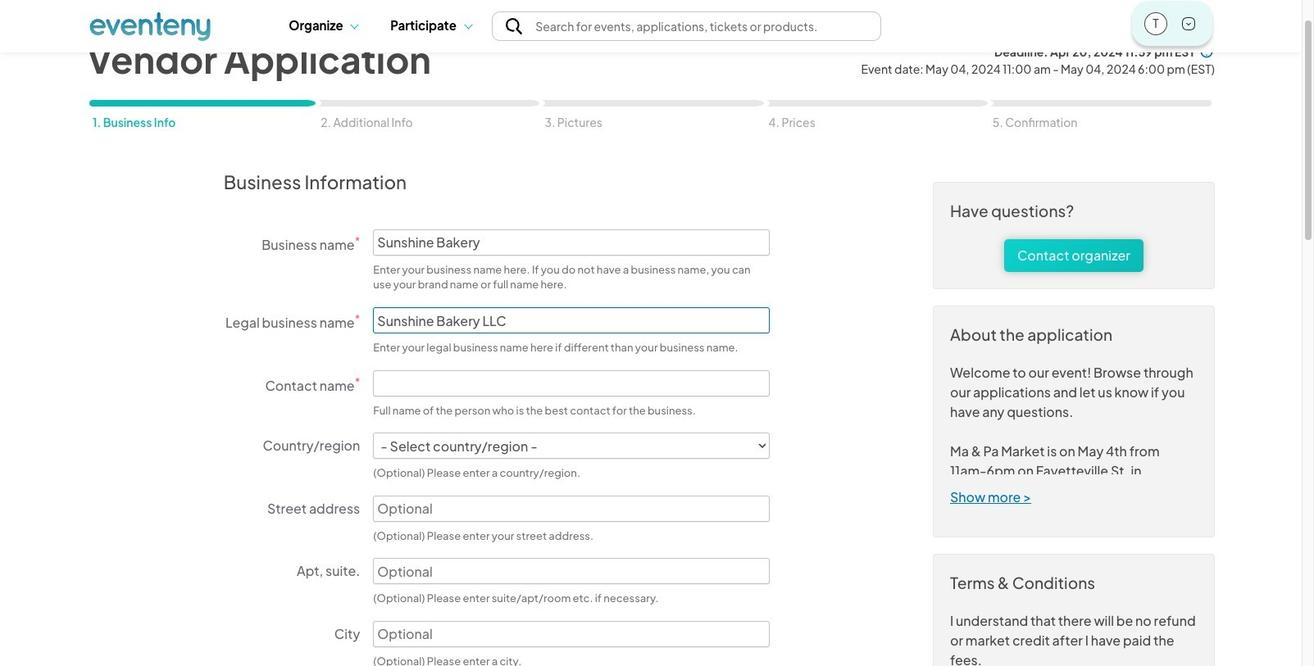 Task type: vqa. For each thing, say whether or not it's contained in the screenshot.
Search icon on the left
yes



Task type: describe. For each thing, give the bounding box(es) containing it.
search image
[[506, 18, 522, 34]]

2 optional text field from the top
[[373, 559, 770, 585]]

main element
[[89, 0, 1213, 52]]

Optional text field
[[373, 622, 770, 648]]



Task type: locate. For each thing, give the bounding box(es) containing it.
tara element
[[1146, 13, 1167, 33]]

None text field
[[373, 230, 770, 256], [373, 308, 770, 334], [373, 370, 770, 397], [373, 230, 770, 256], [373, 308, 770, 334], [373, 370, 770, 397]]

Optional text field
[[373, 496, 770, 522], [373, 559, 770, 585]]

1 vertical spatial optional text field
[[373, 559, 770, 585]]

eventeny logo image
[[89, 11, 211, 41]]

0 vertical spatial optional text field
[[373, 496, 770, 522]]

1 optional text field from the top
[[373, 496, 770, 522]]



